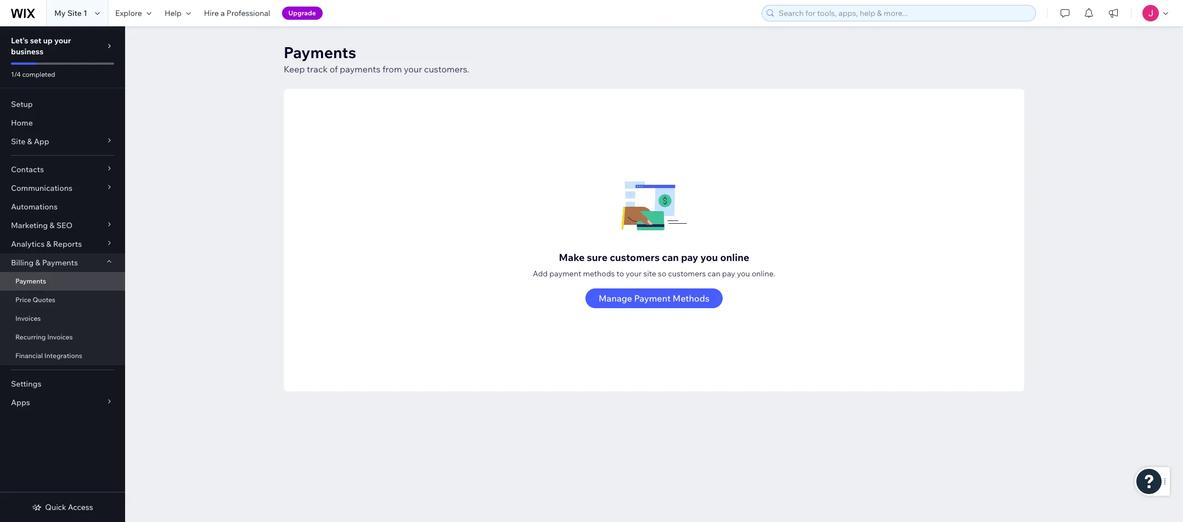Task type: describe. For each thing, give the bounding box(es) containing it.
home link
[[0, 114, 125, 132]]

online.
[[752, 269, 775, 279]]

make
[[559, 251, 585, 264]]

my
[[54, 8, 66, 18]]

price quotes link
[[0, 291, 125, 309]]

site
[[643, 269, 656, 279]]

quotes
[[33, 296, 55, 304]]

site inside popup button
[[11, 137, 25, 147]]

1 vertical spatial customers
[[668, 269, 706, 279]]

app
[[34, 137, 49, 147]]

& for marketing
[[50, 221, 55, 230]]

invoices link
[[0, 309, 125, 328]]

billing
[[11, 258, 34, 268]]

1/4
[[11, 70, 21, 78]]

communications button
[[0, 179, 125, 198]]

payments for payments
[[15, 277, 46, 285]]

home
[[11, 118, 33, 128]]

recurring invoices link
[[0, 328, 125, 347]]

access
[[68, 503, 93, 513]]

site & app
[[11, 137, 49, 147]]

manage payment methods button
[[586, 289, 723, 308]]

payment
[[549, 269, 581, 279]]

online
[[720, 251, 749, 264]]

your inside payments keep track of payments from your customers.
[[404, 64, 422, 75]]

billing & payments button
[[0, 254, 125, 272]]

integrations
[[44, 352, 82, 360]]

hire a professional link
[[197, 0, 277, 26]]

payments
[[340, 64, 380, 75]]

quick access button
[[32, 503, 93, 513]]

my site 1
[[54, 8, 87, 18]]

business
[[11, 47, 43, 57]]

marketing
[[11, 221, 48, 230]]

professional
[[226, 8, 270, 18]]

completed
[[22, 70, 55, 78]]

payment
[[634, 293, 671, 304]]

hire
[[204, 8, 219, 18]]

1 vertical spatial pay
[[722, 269, 735, 279]]

communications
[[11, 183, 72, 193]]

automations
[[11, 202, 58, 212]]

track
[[307, 64, 328, 75]]

recurring invoices
[[15, 333, 73, 341]]

up
[[43, 36, 53, 46]]

apps button
[[0, 393, 125, 412]]

of
[[330, 64, 338, 75]]

1 vertical spatial can
[[708, 269, 720, 279]]

recurring
[[15, 333, 46, 341]]

& for billing
[[35, 258, 40, 268]]

billing & payments
[[11, 258, 78, 268]]

automations link
[[0, 198, 125, 216]]

payments for payments keep track of payments from your customers.
[[284, 43, 356, 62]]

quick
[[45, 503, 66, 513]]

methods
[[583, 269, 615, 279]]

financial integrations link
[[0, 347, 125, 365]]

Search for tools, apps, help & more... field
[[775, 5, 1032, 21]]



Task type: vqa. For each thing, say whether or not it's contained in the screenshot.
Tasks & Reminders link
no



Task type: locate. For each thing, give the bounding box(es) containing it.
2 vertical spatial payments
[[15, 277, 46, 285]]

add
[[533, 269, 548, 279]]

let's
[[11, 36, 28, 46]]

0 vertical spatial site
[[67, 8, 82, 18]]

1 vertical spatial invoices
[[47, 333, 73, 341]]

price
[[15, 296, 31, 304]]

1 vertical spatial you
[[737, 269, 750, 279]]

your right up
[[54, 36, 71, 46]]

marketing & seo button
[[0, 216, 125, 235]]

0 horizontal spatial your
[[54, 36, 71, 46]]

you
[[701, 251, 718, 264], [737, 269, 750, 279]]

customers.
[[424, 64, 469, 75]]

invoices
[[15, 314, 41, 323], [47, 333, 73, 341]]

sidebar element
[[0, 26, 125, 522]]

0 vertical spatial your
[[54, 36, 71, 46]]

to
[[617, 269, 624, 279]]

1 vertical spatial your
[[404, 64, 422, 75]]

analytics
[[11, 239, 45, 249]]

payments up price quotes
[[15, 277, 46, 285]]

1 horizontal spatial can
[[708, 269, 720, 279]]

payments link
[[0, 272, 125, 291]]

0 vertical spatial invoices
[[15, 314, 41, 323]]

1 horizontal spatial invoices
[[47, 333, 73, 341]]

so
[[658, 269, 666, 279]]

customers right so
[[668, 269, 706, 279]]

payments inside payments keep track of payments from your customers.
[[284, 43, 356, 62]]

&
[[27, 137, 32, 147], [50, 221, 55, 230], [46, 239, 51, 249], [35, 258, 40, 268]]

pay up methods
[[681, 251, 698, 264]]

price quotes
[[15, 296, 55, 304]]

0 horizontal spatial pay
[[681, 251, 698, 264]]

site left 1
[[67, 8, 82, 18]]

setup
[[11, 99, 33, 109]]

you left online at the right
[[701, 251, 718, 264]]

quick access
[[45, 503, 93, 513]]

reports
[[53, 239, 82, 249]]

1 horizontal spatial customers
[[668, 269, 706, 279]]

let's set up your business
[[11, 36, 71, 57]]

payments up track in the left of the page
[[284, 43, 356, 62]]

1 horizontal spatial you
[[737, 269, 750, 279]]

& for site
[[27, 137, 32, 147]]

your inside make sure customers can pay you online add payment methods to your site so customers can pay you online.
[[626, 269, 642, 279]]

& for analytics
[[46, 239, 51, 249]]

explore
[[115, 8, 142, 18]]

1 vertical spatial site
[[11, 137, 25, 147]]

1 vertical spatial payments
[[42, 258, 78, 268]]

help
[[165, 8, 181, 18]]

1 horizontal spatial your
[[404, 64, 422, 75]]

site down the home
[[11, 137, 25, 147]]

0 horizontal spatial customers
[[610, 251, 660, 264]]

financial
[[15, 352, 43, 360]]

sure
[[587, 251, 608, 264]]

make sure customers can pay you online add payment methods to your site so customers can pay you online.
[[533, 251, 775, 279]]

0 horizontal spatial you
[[701, 251, 718, 264]]

site
[[67, 8, 82, 18], [11, 137, 25, 147]]

keep
[[284, 64, 305, 75]]

marketing & seo
[[11, 221, 73, 230]]

2 horizontal spatial your
[[626, 269, 642, 279]]

set
[[30, 36, 41, 46]]

upgrade
[[288, 9, 316, 17]]

settings
[[11, 379, 41, 389]]

payments keep track of payments from your customers.
[[284, 43, 469, 75]]

& left reports
[[46, 239, 51, 249]]

you down online at the right
[[737, 269, 750, 279]]

& right billing
[[35, 258, 40, 268]]

payments
[[284, 43, 356, 62], [42, 258, 78, 268], [15, 277, 46, 285]]

0 vertical spatial pay
[[681, 251, 698, 264]]

payments inside billing & payments dropdown button
[[42, 258, 78, 268]]

can down online at the right
[[708, 269, 720, 279]]

can up so
[[662, 251, 679, 264]]

can
[[662, 251, 679, 264], [708, 269, 720, 279]]

2 vertical spatial your
[[626, 269, 642, 279]]

invoices up "recurring"
[[15, 314, 41, 323]]

customers up the to
[[610, 251, 660, 264]]

payments down the analytics & reports dropdown button
[[42, 258, 78, 268]]

& left app
[[27, 137, 32, 147]]

& left seo
[[50, 221, 55, 230]]

pay
[[681, 251, 698, 264], [722, 269, 735, 279]]

upgrade button
[[282, 7, 323, 20]]

analytics & reports
[[11, 239, 82, 249]]

settings link
[[0, 375, 125, 393]]

0 vertical spatial customers
[[610, 251, 660, 264]]

your right from
[[404, 64, 422, 75]]

0 vertical spatial payments
[[284, 43, 356, 62]]

payments inside payments link
[[15, 277, 46, 285]]

hire a professional
[[204, 8, 270, 18]]

from
[[382, 64, 402, 75]]

manage
[[599, 293, 632, 304]]

seo
[[56, 221, 73, 230]]

pay down online at the right
[[722, 269, 735, 279]]

a
[[221, 8, 225, 18]]

contacts
[[11, 165, 44, 174]]

apps
[[11, 398, 30, 408]]

manage payment methods
[[599, 293, 709, 304]]

invoices down invoices "link"
[[47, 333, 73, 341]]

your inside the let's set up your business
[[54, 36, 71, 46]]

1 horizontal spatial site
[[67, 8, 82, 18]]

1
[[83, 8, 87, 18]]

methods
[[673, 293, 709, 304]]

0 vertical spatial you
[[701, 251, 718, 264]]

setup link
[[0, 95, 125, 114]]

1 horizontal spatial pay
[[722, 269, 735, 279]]

your
[[54, 36, 71, 46], [404, 64, 422, 75], [626, 269, 642, 279]]

0 horizontal spatial site
[[11, 137, 25, 147]]

help button
[[158, 0, 197, 26]]

1/4 completed
[[11, 70, 55, 78]]

analytics & reports button
[[0, 235, 125, 254]]

customers
[[610, 251, 660, 264], [668, 269, 706, 279]]

site & app button
[[0, 132, 125, 151]]

0 horizontal spatial can
[[662, 251, 679, 264]]

0 horizontal spatial invoices
[[15, 314, 41, 323]]

contacts button
[[0, 160, 125, 179]]

financial integrations
[[15, 352, 82, 360]]

0 vertical spatial can
[[662, 251, 679, 264]]

invoices inside "link"
[[15, 314, 41, 323]]

your right the to
[[626, 269, 642, 279]]



